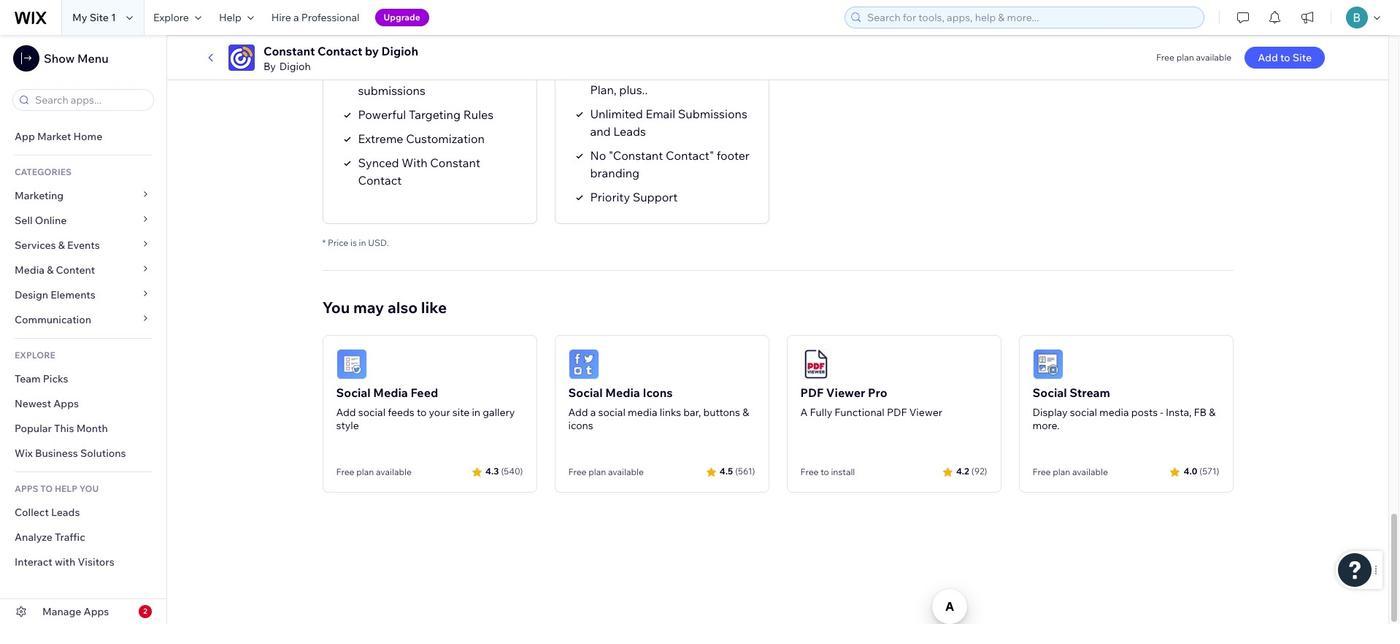 Task type: describe. For each thing, give the bounding box(es) containing it.
priority support
[[590, 190, 678, 204]]

app market home
[[15, 130, 102, 143]]

is
[[350, 237, 357, 248]]

apps to help you
[[15, 483, 99, 494]]

hire a professional link
[[263, 0, 368, 35]]

free inside everything from the free plan, plus..
[[701, 65, 725, 79]]

$ 2 00 /month
[[573, 27, 647, 49]]

social for social media icons
[[568, 385, 603, 400]]

extreme
[[358, 131, 403, 146]]

more.
[[1033, 419, 1060, 432]]

social media icons logo image
[[568, 349, 599, 379]]

targeting
[[409, 107, 461, 122]]

app market home link
[[0, 124, 166, 149]]

add inside button
[[1258, 51, 1278, 64]]

"constant
[[609, 148, 663, 163]]

media inside social stream display social media posts - insta, fb & more.
[[1100, 406, 1129, 419]]

100% free up to 100 submissions
[[358, 65, 466, 98]]

leads inside 'unlimited email submissions and leads'
[[613, 124, 646, 138]]

available for social stream
[[1073, 466, 1108, 477]]

plan for social media feed
[[356, 466, 374, 477]]

popular
[[15, 422, 52, 435]]

Search for tools, apps, help & more... field
[[863, 7, 1200, 28]]

social media icons add a social media links bar, buttons & icons
[[568, 385, 749, 432]]

solutions
[[80, 447, 126, 460]]

(540)
[[501, 466, 523, 477]]

newest
[[15, 397, 51, 410]]

show
[[44, 51, 75, 66]]

unlimited email submissions and leads
[[590, 106, 748, 138]]

communication link
[[0, 307, 166, 332]]

manage apps
[[42, 605, 109, 618]]

social inside social stream display social media posts - insta, fb & more.
[[1070, 406, 1097, 419]]

design
[[15, 288, 48, 302]]

submissions
[[678, 106, 748, 121]]

show menu
[[44, 51, 109, 66]]

analyze traffic link
[[0, 525, 166, 550]]

plan for social media icons
[[589, 466, 606, 477]]

synced
[[358, 155, 399, 170]]

100
[[446, 65, 466, 80]]

services & events link
[[0, 233, 166, 258]]

interact with visitors link
[[0, 550, 166, 575]]

free to install
[[801, 466, 855, 477]]

and
[[590, 124, 611, 138]]

synced with constant contact
[[358, 155, 480, 187]]

sell online
[[15, 214, 67, 227]]

4.2
[[956, 466, 969, 477]]

your
[[429, 406, 450, 419]]

events
[[67, 239, 100, 252]]

site inside button
[[1293, 51, 1312, 64]]

in inside social media feed add social feeds to your site in gallery style
[[472, 406, 480, 419]]

1 horizontal spatial pdf
[[887, 406, 907, 419]]

fully
[[810, 406, 832, 419]]

my
[[72, 11, 87, 24]]

social for social media feed
[[336, 385, 371, 400]]

gallery
[[483, 406, 515, 419]]

& left events
[[58, 239, 65, 252]]

from
[[652, 65, 678, 79]]

$
[[573, 28, 579, 41]]

content
[[56, 264, 95, 277]]

add for social media feed
[[336, 406, 356, 419]]

stream
[[1070, 385, 1110, 400]]

app
[[15, 130, 35, 143]]

social stream logo image
[[1033, 349, 1063, 379]]

Search apps... field
[[31, 90, 149, 110]]

with
[[55, 556, 75, 569]]

media inside sidebar element
[[15, 264, 45, 277]]

menu
[[77, 51, 109, 66]]

constant contact by digioh logo image
[[229, 45, 255, 71]]

*
[[322, 237, 326, 248]]

month
[[76, 422, 108, 435]]

apps
[[15, 483, 38, 494]]

everything from the free plan, plus..
[[590, 65, 725, 97]]

up
[[415, 65, 429, 80]]

free plan available for social stream
[[1033, 466, 1108, 477]]

00
[[594, 30, 605, 41]]

wix business solutions link
[[0, 441, 166, 466]]

plan for social stream
[[1053, 466, 1071, 477]]

constant inside synced with constant contact
[[430, 155, 480, 170]]

social for social stream
[[1033, 385, 1067, 400]]

media for social media feed
[[373, 385, 408, 400]]

& left content at the left top of the page
[[47, 264, 54, 277]]

social inside social media feed add social feeds to your site in gallery style
[[358, 406, 386, 419]]

pdf viewer pro a fully functional pdf viewer
[[801, 385, 943, 419]]

social stream display social media posts - insta, fb & more.
[[1033, 385, 1216, 432]]

social media feed logo image
[[336, 349, 367, 379]]

feeds
[[388, 406, 415, 419]]

upgrade button
[[375, 9, 429, 26]]

communication
[[15, 313, 94, 326]]

sell
[[15, 214, 33, 227]]

price
[[328, 237, 348, 248]]

buttons
[[704, 406, 740, 419]]

4.5 (561)
[[720, 466, 755, 477]]

(92)
[[972, 466, 988, 477]]

add to site
[[1258, 51, 1312, 64]]

categories
[[15, 166, 72, 177]]

design elements link
[[0, 283, 166, 307]]

extreme customization
[[358, 131, 485, 146]]

team picks
[[15, 372, 68, 386]]

help button
[[210, 0, 263, 35]]

priority
[[590, 190, 630, 204]]

sidebar element
[[0, 35, 167, 624]]



Task type: vqa. For each thing, say whether or not it's contained in the screenshot.


Task type: locate. For each thing, give the bounding box(es) containing it.
constant
[[264, 44, 315, 58], [430, 155, 480, 170]]

social inside social media icons add a social media links bar, buttons & icons
[[568, 385, 603, 400]]

0 horizontal spatial media
[[15, 264, 45, 277]]

& inside social media icons add a social media links bar, buttons & icons
[[743, 406, 749, 419]]

0 horizontal spatial social
[[358, 406, 386, 419]]

1 horizontal spatial site
[[1293, 51, 1312, 64]]

1 horizontal spatial viewer
[[909, 406, 943, 419]]

1 horizontal spatial apps
[[84, 605, 109, 618]]

1
[[111, 11, 116, 24]]

viewer right functional
[[909, 406, 943, 419]]

2 right manage apps
[[143, 607, 147, 616]]

social media feed add social feeds to your site in gallery style
[[336, 385, 515, 432]]

1 horizontal spatial leads
[[613, 124, 646, 138]]

viewer
[[826, 385, 865, 400], [909, 406, 943, 419]]

pdf up a
[[801, 385, 824, 400]]

team
[[15, 372, 41, 386]]

1 horizontal spatial add
[[568, 406, 588, 419]]

media inside social media feed add social feeds to your site in gallery style
[[373, 385, 408, 400]]

0 vertical spatial pdf
[[801, 385, 824, 400]]

popular this month link
[[0, 416, 166, 441]]

free plan available for social media icons
[[568, 466, 644, 477]]

(561)
[[735, 466, 755, 477]]

services
[[15, 239, 56, 252]]

display
[[1033, 406, 1068, 419]]

newest apps link
[[0, 391, 166, 416]]

1 horizontal spatial media
[[373, 385, 408, 400]]

apps for newest apps
[[53, 397, 79, 410]]

media down icons
[[628, 406, 658, 419]]

4.0 (571)
[[1184, 466, 1220, 477]]

1 horizontal spatial social
[[598, 406, 626, 419]]

media inside social media icons add a social media links bar, buttons & icons
[[605, 385, 640, 400]]

media for social media icons
[[605, 385, 640, 400]]

team picks link
[[0, 367, 166, 391]]

interact with visitors
[[15, 556, 114, 569]]

email
[[646, 106, 676, 121]]

insta,
[[1166, 406, 1192, 419]]

available down social stream display social media posts - insta, fb & more.
[[1073, 466, 1108, 477]]

feed
[[411, 385, 438, 400]]

media left the posts
[[1100, 406, 1129, 419]]

home
[[73, 130, 102, 143]]

1 horizontal spatial digioh
[[382, 44, 418, 58]]

powerful targeting rules
[[358, 107, 494, 122]]

constant inside the constant contact by digioh by digioh
[[264, 44, 315, 58]]

100%
[[358, 65, 388, 80]]

explore
[[153, 11, 189, 24]]

1 horizontal spatial social
[[568, 385, 603, 400]]

1 social from the left
[[336, 385, 371, 400]]

leads inside sidebar element
[[51, 506, 80, 519]]

0 horizontal spatial leads
[[51, 506, 80, 519]]

plan
[[1177, 52, 1194, 63], [356, 466, 374, 477], [589, 466, 606, 477], [1053, 466, 1071, 477]]

pdf viewer pro logo image
[[801, 349, 831, 379]]

3 social from the left
[[1070, 406, 1097, 419]]

apps up this
[[53, 397, 79, 410]]

4.2 (92)
[[956, 466, 988, 477]]

branding
[[590, 165, 640, 180]]

a inside social media icons add a social media links bar, buttons & icons
[[591, 406, 596, 419]]

social left feeds in the left of the page
[[358, 406, 386, 419]]

interact
[[15, 556, 52, 569]]

0 vertical spatial leads
[[613, 124, 646, 138]]

social down "social media icons logo"
[[568, 385, 603, 400]]

to inside 100% free up to 100 submissions
[[432, 65, 443, 80]]

0 horizontal spatial add
[[336, 406, 356, 419]]

contact inside synced with constant contact
[[358, 173, 402, 187]]

1 horizontal spatial 2
[[582, 27, 592, 49]]

1 vertical spatial constant
[[430, 155, 480, 170]]

1 horizontal spatial in
[[472, 406, 480, 419]]

social up display
[[1033, 385, 1067, 400]]

visitors
[[78, 556, 114, 569]]

professional
[[301, 11, 360, 24]]

wix business solutions
[[15, 447, 126, 460]]

3 social from the left
[[1033, 385, 1067, 400]]

rules
[[463, 107, 494, 122]]

1 media from the left
[[628, 406, 658, 419]]

a right hire
[[293, 11, 299, 24]]

icons
[[643, 385, 673, 400]]

social inside social stream display social media posts - insta, fb & more.
[[1033, 385, 1067, 400]]

you may also like
[[322, 298, 447, 317]]

help
[[219, 11, 241, 24]]

2 horizontal spatial social
[[1070, 406, 1097, 419]]

style
[[336, 419, 359, 432]]

4.3
[[486, 466, 499, 477]]

a down "social media icons logo"
[[591, 406, 596, 419]]

constant contact by digioh by digioh
[[264, 44, 418, 73]]

the
[[680, 65, 698, 79]]

in right site
[[472, 406, 480, 419]]

1 vertical spatial contact
[[358, 173, 402, 187]]

constant up by
[[264, 44, 315, 58]]

customization
[[406, 131, 485, 146]]

0 horizontal spatial a
[[293, 11, 299, 24]]

contact"
[[666, 148, 714, 163]]

2 social from the left
[[568, 385, 603, 400]]

my site 1
[[72, 11, 116, 24]]

1 social from the left
[[358, 406, 386, 419]]

0 vertical spatial digioh
[[382, 44, 418, 58]]

1 vertical spatial leads
[[51, 506, 80, 519]]

0 horizontal spatial 2
[[143, 607, 147, 616]]

social inside social media icons add a social media links bar, buttons & icons
[[598, 406, 626, 419]]

hire a professional
[[271, 11, 360, 24]]

0 horizontal spatial in
[[359, 237, 366, 248]]

free
[[341, 27, 378, 49], [1157, 52, 1175, 63], [701, 65, 725, 79], [336, 466, 354, 477], [568, 466, 587, 477], [801, 466, 819, 477], [1033, 466, 1051, 477]]

1 horizontal spatial media
[[1100, 406, 1129, 419]]

by
[[264, 60, 276, 73]]

available for social media icons
[[608, 466, 644, 477]]

0 horizontal spatial social
[[336, 385, 371, 400]]

collect leads
[[15, 506, 80, 519]]

media
[[15, 264, 45, 277], [373, 385, 408, 400], [605, 385, 640, 400]]

plus..
[[619, 82, 648, 97]]

1 vertical spatial a
[[591, 406, 596, 419]]

2 social from the left
[[598, 406, 626, 419]]

0 vertical spatial apps
[[53, 397, 79, 410]]

0 horizontal spatial constant
[[264, 44, 315, 58]]

media left icons
[[605, 385, 640, 400]]

0 vertical spatial viewer
[[826, 385, 865, 400]]

picks
[[43, 372, 68, 386]]

media up feeds in the left of the page
[[373, 385, 408, 400]]

available
[[1196, 52, 1232, 63], [376, 466, 412, 477], [608, 466, 644, 477], [1073, 466, 1108, 477]]

0 horizontal spatial media
[[628, 406, 658, 419]]

leads down unlimited
[[613, 124, 646, 138]]

leads
[[613, 124, 646, 138], [51, 506, 80, 519]]

bar,
[[684, 406, 701, 419]]

1 vertical spatial digioh
[[279, 60, 311, 73]]

2 horizontal spatial media
[[605, 385, 640, 400]]

0 horizontal spatial apps
[[53, 397, 79, 410]]

constant down customization
[[430, 155, 480, 170]]

& right fb
[[1209, 406, 1216, 419]]

apps for manage apps
[[84, 605, 109, 618]]

contact inside the constant contact by digioh by digioh
[[318, 44, 362, 58]]

add inside social media icons add a social media links bar, buttons & icons
[[568, 406, 588, 419]]

plan,
[[590, 82, 617, 97]]

0 horizontal spatial site
[[90, 11, 109, 24]]

to inside button
[[1281, 51, 1291, 64]]

support
[[633, 190, 678, 204]]

to inside social media feed add social feeds to your site in gallery style
[[417, 406, 427, 419]]

0 vertical spatial in
[[359, 237, 366, 248]]

to
[[40, 483, 53, 494]]

contact left by
[[318, 44, 362, 58]]

social down stream
[[1070, 406, 1097, 419]]

2 horizontal spatial social
[[1033, 385, 1067, 400]]

social right the icons
[[598, 406, 626, 419]]

contact down the synced
[[358, 173, 402, 187]]

& right buttons
[[743, 406, 749, 419]]

1 vertical spatial pdf
[[887, 406, 907, 419]]

0 horizontal spatial pdf
[[801, 385, 824, 400]]

* price is in usd.
[[322, 237, 389, 248]]

1 horizontal spatial constant
[[430, 155, 480, 170]]

2 media from the left
[[1100, 406, 1129, 419]]

-
[[1160, 406, 1164, 419]]

fb
[[1194, 406, 1207, 419]]

with
[[402, 155, 428, 170]]

digioh
[[382, 44, 418, 58], [279, 60, 311, 73]]

add inside social media feed add social feeds to your site in gallery style
[[336, 406, 356, 419]]

0 vertical spatial constant
[[264, 44, 315, 58]]

media up design
[[15, 264, 45, 277]]

powerful
[[358, 107, 406, 122]]

1 horizontal spatial a
[[591, 406, 596, 419]]

wix
[[15, 447, 33, 460]]

popular this month
[[15, 422, 108, 435]]

0 vertical spatial a
[[293, 11, 299, 24]]

4.0
[[1184, 466, 1198, 477]]

no
[[590, 148, 606, 163]]

everything
[[590, 65, 649, 79]]

leads down help
[[51, 506, 80, 519]]

digioh right by
[[279, 60, 311, 73]]

2 right $
[[582, 27, 592, 49]]

0 vertical spatial site
[[90, 11, 109, 24]]

pdf down pro
[[887, 406, 907, 419]]

site
[[453, 406, 470, 419]]

a
[[293, 11, 299, 24], [591, 406, 596, 419]]

1 vertical spatial site
[[1293, 51, 1312, 64]]

& inside social stream display social media posts - insta, fb & more.
[[1209, 406, 1216, 419]]

1 vertical spatial viewer
[[909, 406, 943, 419]]

this
[[54, 422, 74, 435]]

you
[[322, 298, 350, 317]]

social down social media feed logo
[[336, 385, 371, 400]]

may
[[353, 298, 384, 317]]

4.5
[[720, 466, 733, 477]]

posts
[[1132, 406, 1158, 419]]

2 horizontal spatial add
[[1258, 51, 1278, 64]]

0 vertical spatial contact
[[318, 44, 362, 58]]

media inside social media icons add a social media links bar, buttons & icons
[[628, 406, 658, 419]]

viewer up functional
[[826, 385, 865, 400]]

0 vertical spatial 2
[[582, 27, 592, 49]]

apps
[[53, 397, 79, 410], [84, 605, 109, 618]]

1 vertical spatial 2
[[143, 607, 147, 616]]

add for social media icons
[[568, 406, 588, 419]]

0 horizontal spatial viewer
[[826, 385, 865, 400]]

digioh up free on the left of page
[[382, 44, 418, 58]]

apps right the manage on the bottom left of the page
[[84, 605, 109, 618]]

install
[[831, 466, 855, 477]]

analyze
[[15, 531, 53, 544]]

available down feeds in the left of the page
[[376, 466, 412, 477]]

social inside social media feed add social feeds to your site in gallery style
[[336, 385, 371, 400]]

free plan available for social media feed
[[336, 466, 412, 477]]

available down social media icons add a social media links bar, buttons & icons at the bottom of the page
[[608, 466, 644, 477]]

available left add to site
[[1196, 52, 1232, 63]]

in right is
[[359, 237, 366, 248]]

0 horizontal spatial digioh
[[279, 60, 311, 73]]

1 vertical spatial apps
[[84, 605, 109, 618]]

1 vertical spatial in
[[472, 406, 480, 419]]

site
[[90, 11, 109, 24], [1293, 51, 1312, 64]]

2 inside sidebar element
[[143, 607, 147, 616]]

available for social media feed
[[376, 466, 412, 477]]

4.3 (540)
[[486, 466, 523, 477]]



